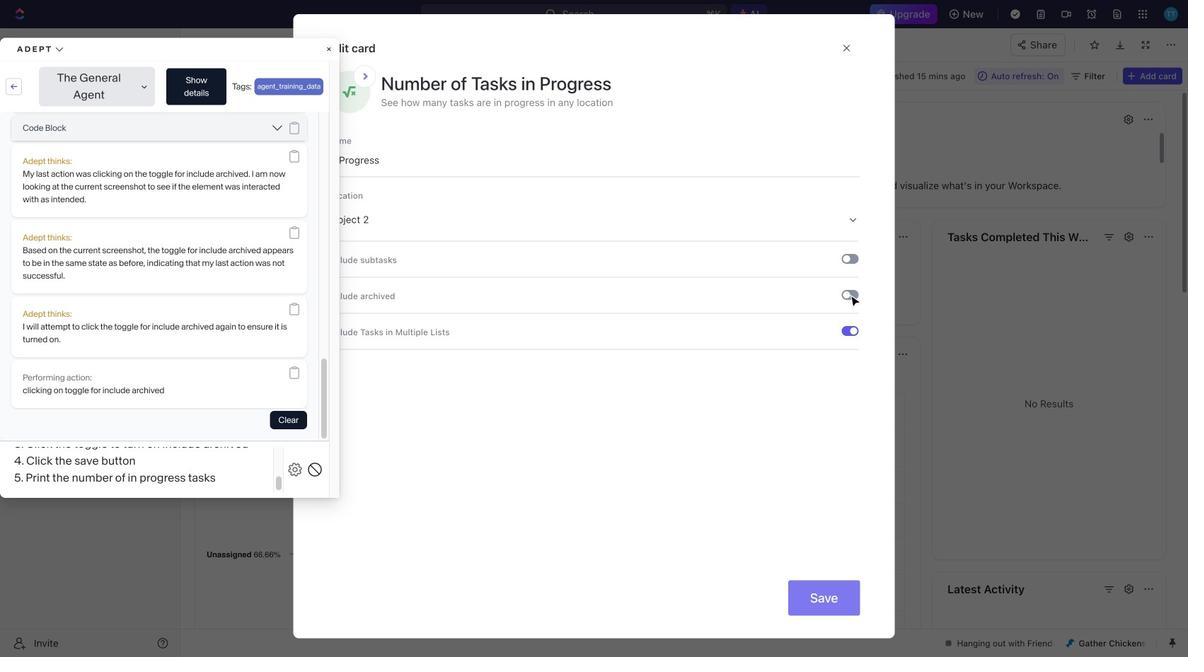 Task type: locate. For each thing, give the bounding box(es) containing it.
tree
[[6, 295, 174, 413]]

sidebar navigation
[[0, 28, 181, 658]]

tree inside sidebar navigation
[[6, 295, 174, 413]]

None text field
[[279, 36, 587, 54]]



Task type: describe. For each thing, give the bounding box(es) containing it.
Card name text field
[[328, 147, 861, 173]]

drumstick bite image
[[1067, 640, 1075, 648]]



Task type: vqa. For each thing, say whether or not it's contained in the screenshot.
Meeting corresponding to Meeting Purpose
no



